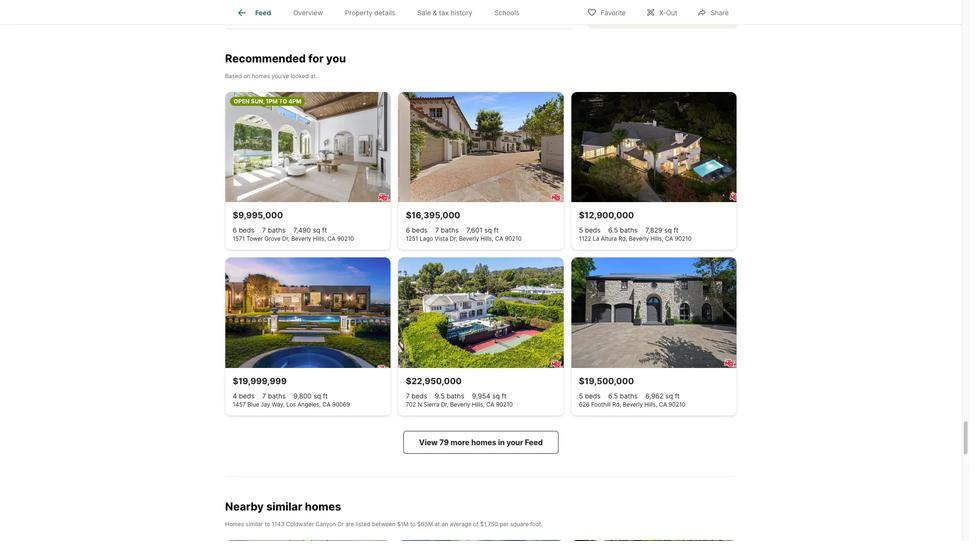 Task type: describe. For each thing, give the bounding box(es) containing it.
view 79 more homes in your feed
[[419, 438, 543, 448]]

1pm
[[266, 98, 278, 105]]

7,490
[[293, 227, 311, 235]]

4 beds
[[233, 392, 255, 400]]

6 for $16,395,000
[[406, 227, 410, 235]]

5 beds for $19,500,000
[[579, 392, 601, 400]]

photo of 626 foothill rd, beverly hills, ca 90210 image
[[572, 258, 737, 368]]

9,954 sq ft
[[472, 392, 507, 400]]

(424) 356-0009
[[669, 7, 723, 16]]

$9,995,000
[[233, 211, 283, 221]]

dr, for $9,995,000
[[282, 236, 290, 243]]

x-out button
[[638, 2, 686, 22]]

(424)
[[669, 7, 687, 16]]

(424) 356-0009 link
[[669, 7, 723, 16]]

7 for $16,395,000
[[435, 227, 439, 235]]

out
[[666, 8, 677, 16]]

recommended
[[225, 52, 306, 65]]

photo of 1122 la altura rd, beverly hills, ca 90210 image
[[572, 92, 737, 203]]

7,601 sq ft
[[467, 227, 499, 235]]

square
[[510, 522, 529, 529]]

702 n sierra dr, beverly hills, ca 90210
[[406, 401, 513, 409]]

blue
[[248, 401, 259, 409]]

beverly for $22,950,000
[[450, 401, 470, 409]]

dr, for $16,395,000
[[450, 236, 457, 243]]

per
[[500, 522, 509, 529]]

ca for $22,950,000
[[487, 401, 495, 409]]

7 baths for $9,995,000
[[262, 227, 286, 235]]

details
[[375, 9, 395, 17]]

90210 for $22,950,000
[[496, 401, 513, 409]]

open
[[234, 98, 250, 105]]

sale & tax history
[[418, 9, 472, 17]]

6.5 baths for $19,500,000
[[608, 392, 638, 400]]

7 for $9,995,000
[[262, 227, 266, 235]]

are
[[346, 522, 354, 529]]

ca for $9,995,000
[[328, 236, 336, 243]]

tax
[[439, 9, 449, 17]]

on
[[244, 73, 250, 80]]

baths for $9,995,000
[[268, 227, 286, 235]]

5 for $12,900,000
[[579, 227, 583, 235]]

ask a question
[[604, 7, 653, 16]]

overview tab
[[282, 1, 334, 24]]

you've
[[272, 73, 289, 80]]

7 baths for $19,999,999
[[262, 392, 286, 400]]

beverly right foothill
[[623, 401, 643, 409]]

beverly for $9,995,000
[[291, 236, 311, 243]]

2 to from the left
[[410, 522, 416, 529]]

7 for $19,999,999
[[262, 392, 266, 400]]

$19,500,000
[[579, 377, 634, 387]]

baths for $19,500,000
[[620, 392, 638, 400]]

1457 blue jay way, los angeles, ca 90069
[[233, 401, 350, 409]]

626
[[579, 401, 590, 409]]

average
[[450, 522, 472, 529]]

1571
[[233, 236, 245, 243]]

x-out
[[659, 8, 677, 16]]

altura
[[601, 236, 617, 243]]

1 to from the left
[[265, 522, 270, 529]]

similar for nearby
[[266, 501, 302, 514]]

for
[[309, 52, 324, 65]]

9.5 baths
[[435, 392, 465, 400]]

beds for $22,950,000
[[412, 392, 427, 400]]

at
[[435, 522, 440, 529]]

9,954
[[472, 392, 491, 400]]

based
[[225, 73, 242, 80]]

ft for $12,900,000
[[674, 227, 679, 235]]

9,800
[[294, 392, 312, 400]]

jay
[[261, 401, 270, 409]]

hills, down 6,962
[[645, 401, 658, 409]]

los
[[286, 401, 296, 409]]

626 foothill rd, beverly hills, ca 90210
[[579, 401, 686, 409]]

90069
[[332, 401, 350, 409]]

dr
[[338, 522, 344, 529]]

1571 tower grove dr, beverly hills, ca 90210
[[233, 236, 354, 243]]

of
[[473, 522, 479, 529]]

sq for $22,950,000
[[492, 392, 500, 400]]

hills, for $9,995,000
[[313, 236, 326, 243]]

7 up 702
[[406, 392, 410, 400]]

open sun, 1pm to 4pm
[[234, 98, 301, 105]]

view
[[419, 438, 438, 448]]

dr, for $22,950,000
[[441, 401, 449, 409]]

in
[[498, 438, 505, 448]]

a
[[619, 7, 622, 16]]

1122
[[579, 236, 591, 243]]

1457
[[233, 401, 246, 409]]

9.5
[[435, 392, 445, 400]]

photo of 1457 blue jay way, los angeles, ca 90069 image
[[225, 258, 391, 368]]

6 beds for $9,995,000
[[233, 227, 255, 235]]

sale
[[418, 9, 431, 17]]

between
[[372, 522, 396, 529]]

9,800 sq ft
[[294, 392, 328, 400]]

your
[[507, 438, 523, 448]]

schools tab
[[484, 1, 531, 24]]

at.
[[310, 73, 317, 80]]

7,829
[[646, 227, 663, 235]]

homes similar to 1143 coldwater canyon dr are listed between $1m to $65m at an average of $1,750 per square foot.
[[225, 522, 543, 529]]

sq for $19,999,999
[[314, 392, 321, 400]]

6.5 for $19,500,000
[[608, 392, 618, 400]]

6.5 baths for $12,900,000
[[608, 227, 638, 235]]

you
[[326, 52, 346, 65]]

sun,
[[251, 98, 265, 105]]

foothill
[[591, 401, 611, 409]]

6.5 for $12,900,000
[[608, 227, 618, 235]]

0 vertical spatial rd,
[[619, 236, 628, 243]]

baths for $22,950,000
[[447, 392, 465, 400]]

baths for $16,395,000
[[441, 227, 459, 235]]

listed
[[356, 522, 370, 529]]



Task type: vqa. For each thing, say whether or not it's contained in the screenshot.


Task type: locate. For each thing, give the bounding box(es) containing it.
2 vertical spatial homes
[[305, 501, 341, 514]]

0 horizontal spatial 6
[[233, 227, 237, 235]]

hills, for $16,395,000
[[481, 236, 494, 243]]

ask
[[604, 7, 617, 16]]

beverly for $16,395,000
[[459, 236, 479, 243]]

1 5 from the top
[[579, 227, 583, 235]]

feed
[[255, 9, 271, 17], [525, 438, 543, 448]]

way,
[[272, 401, 285, 409]]

0 vertical spatial 6.5 baths
[[608, 227, 638, 235]]

0 horizontal spatial homes
[[252, 73, 270, 80]]

property
[[345, 9, 373, 17]]

7 up the jay
[[262, 392, 266, 400]]

5 beds
[[579, 227, 601, 235], [579, 392, 601, 400]]

1 vertical spatial similar
[[246, 522, 263, 529]]

6 up 1251
[[406, 227, 410, 235]]

7 up grove
[[262, 227, 266, 235]]

ft right the 7,490
[[322, 227, 327, 235]]

homes up canyon
[[305, 501, 341, 514]]

homes inside button
[[471, 438, 496, 448]]

x-
[[659, 8, 666, 16]]

ft for $19,999,999
[[323, 392, 328, 400]]

ft for $19,500,000
[[675, 392, 680, 400]]

sq for $19,500,000
[[666, 392, 673, 400]]

beds up la
[[585, 227, 601, 235]]

5 up the 1122
[[579, 227, 583, 235]]

baths up vista
[[441, 227, 459, 235]]

baths up way,
[[268, 392, 286, 400]]

an
[[442, 522, 448, 529]]

1 horizontal spatial feed
[[525, 438, 543, 448]]

hills, down '7,829'
[[651, 236, 664, 243]]

0 vertical spatial similar
[[266, 501, 302, 514]]

beds
[[239, 227, 255, 235], [412, 227, 428, 235], [585, 227, 601, 235], [239, 392, 255, 400], [412, 392, 427, 400], [585, 392, 601, 400]]

beds for $19,500,000
[[585, 392, 601, 400]]

sq right the 7,490
[[313, 227, 320, 235]]

6 beds up "1571"
[[233, 227, 255, 235]]

sq right 9,954
[[492, 392, 500, 400]]

feed inside button
[[525, 438, 543, 448]]

7
[[262, 227, 266, 235], [435, 227, 439, 235], [262, 392, 266, 400], [406, 392, 410, 400]]

share button
[[689, 2, 737, 22]]

homes
[[252, 73, 270, 80], [471, 438, 496, 448], [305, 501, 341, 514]]

hills, down 7,490 sq ft
[[313, 236, 326, 243]]

1 horizontal spatial similar
[[266, 501, 302, 514]]

to left 1143
[[265, 522, 270, 529]]

favorite
[[601, 8, 626, 16]]

7,601
[[467, 227, 483, 235]]

beds up "1571"
[[239, 227, 255, 235]]

2 6.5 from the top
[[608, 392, 618, 400]]

beverly down '7,601' at the left top of page
[[459, 236, 479, 243]]

baths up grove
[[268, 227, 286, 235]]

looked
[[291, 73, 309, 80]]

7 baths
[[262, 227, 286, 235], [435, 227, 459, 235], [262, 392, 286, 400]]

0 vertical spatial feed
[[255, 9, 271, 17]]

beds up foothill
[[585, 392, 601, 400]]

beds for $19,999,999
[[239, 392, 255, 400]]

la
[[593, 236, 599, 243]]

lago
[[420, 236, 433, 243]]

6 beds for $16,395,000
[[406, 227, 428, 235]]

2 horizontal spatial dr,
[[450, 236, 457, 243]]

sq up 'angeles,'
[[314, 392, 321, 400]]

ca for $19,999,999
[[323, 401, 331, 409]]

similar
[[266, 501, 302, 514], [246, 522, 263, 529]]

0 horizontal spatial similar
[[246, 522, 263, 529]]

6 beds up 1251
[[406, 227, 428, 235]]

photo of 1571 tower grove dr, beverly hills, ca 90210 image
[[225, 92, 391, 203]]

$1,750
[[480, 522, 498, 529]]

79
[[440, 438, 449, 448]]

6 beds
[[233, 227, 255, 235], [406, 227, 428, 235]]

nearby
[[225, 501, 264, 514]]

1 horizontal spatial homes
[[305, 501, 341, 514]]

ft
[[322, 227, 327, 235], [494, 227, 499, 235], [674, 227, 679, 235], [323, 392, 328, 400], [502, 392, 507, 400], [675, 392, 680, 400]]

question
[[624, 7, 653, 16]]

5 for $19,500,000
[[579, 392, 583, 400]]

5
[[579, 227, 583, 235], [579, 392, 583, 400]]

ask a question link
[[604, 7, 653, 16]]

sale & tax history tab
[[406, 1, 484, 24]]

1 horizontal spatial 6 beds
[[406, 227, 428, 235]]

sierra
[[424, 401, 440, 409]]

beds for $9,995,000
[[239, 227, 255, 235]]

similar up 1143
[[266, 501, 302, 514]]

sq
[[313, 227, 320, 235], [485, 227, 492, 235], [664, 227, 672, 235], [314, 392, 321, 400], [492, 392, 500, 400], [666, 392, 673, 400]]

hills, down 9,954
[[472, 401, 485, 409]]

rd,
[[619, 236, 628, 243], [613, 401, 621, 409]]

to
[[279, 98, 287, 105]]

90210 for $12,900,000
[[675, 236, 692, 243]]

beds for $12,900,000
[[585, 227, 601, 235]]

1 horizontal spatial 6
[[406, 227, 410, 235]]

view 79 more homes in your feed button
[[403, 431, 559, 454]]

feed inside "link"
[[255, 9, 271, 17]]

sq for $9,995,000
[[313, 227, 320, 235]]

6,962 sq ft
[[646, 392, 680, 400]]

homes left in
[[471, 438, 496, 448]]

2 5 from the top
[[579, 392, 583, 400]]

0 horizontal spatial 6 beds
[[233, 227, 255, 235]]

beverly down 9.5 baths
[[450, 401, 470, 409]]

4pm
[[289, 98, 301, 105]]

6.5 up foothill
[[608, 392, 618, 400]]

1 vertical spatial feed
[[525, 438, 543, 448]]

hills,
[[313, 236, 326, 243], [481, 236, 494, 243], [651, 236, 664, 243], [472, 401, 485, 409], [645, 401, 658, 409]]

2 6 beds from the left
[[406, 227, 428, 235]]

dr, down 9.5 baths
[[441, 401, 449, 409]]

feed right your at the right of the page
[[525, 438, 543, 448]]

homes for nearby similar homes
[[305, 501, 341, 514]]

rd, right altura
[[619, 236, 628, 243]]

1 vertical spatial 5
[[579, 392, 583, 400]]

ft right '7,829'
[[674, 227, 679, 235]]

5 up 626
[[579, 392, 583, 400]]

ft for $16,395,000
[[494, 227, 499, 235]]

hills, for $22,950,000
[[472, 401, 485, 409]]

baths up 1122 la altura rd, beverly hills, ca 90210
[[620, 227, 638, 235]]

dr, right vista
[[450, 236, 457, 243]]

7 baths for $16,395,000
[[435, 227, 459, 235]]

beverly for $12,900,000
[[629, 236, 649, 243]]

beds up lago
[[412, 227, 428, 235]]

angeles,
[[298, 401, 321, 409]]

baths for $19,999,999
[[268, 392, 286, 400]]

dr, right grove
[[282, 236, 290, 243]]

more
[[451, 438, 470, 448]]

$65m
[[417, 522, 433, 529]]

7 baths up vista
[[435, 227, 459, 235]]

photo of 702 n sierra dr, beverly hills, ca 90210 image
[[398, 258, 564, 368]]

$1m
[[397, 522, 409, 529]]

homes right on
[[252, 73, 270, 80]]

1122 la altura rd, beverly hills, ca 90210
[[579, 236, 692, 243]]

history
[[451, 9, 472, 17]]

tower
[[246, 236, 263, 243]]

ft for $22,950,000
[[502, 392, 507, 400]]

hills, down "7,601 sq ft"
[[481, 236, 494, 243]]

1 5 beds from the top
[[579, 227, 601, 235]]

$12,900,000
[[579, 211, 634, 221]]

1 6 beds from the left
[[233, 227, 255, 235]]

90210 for $9,995,000
[[337, 236, 354, 243]]

0 vertical spatial 5
[[579, 227, 583, 235]]

ft right '7,601' at the left top of page
[[494, 227, 499, 235]]

baths for $12,900,000
[[620, 227, 638, 235]]

ca for $12,900,000
[[665, 236, 673, 243]]

ft for $9,995,000
[[322, 227, 327, 235]]

0 vertical spatial 5 beds
[[579, 227, 601, 235]]

beds up blue
[[239, 392, 255, 400]]

5 beds for $12,900,000
[[579, 227, 601, 235]]

0 vertical spatial 6.5
[[608, 227, 618, 235]]

7,490 sq ft
[[293, 227, 327, 235]]

2 horizontal spatial homes
[[471, 438, 496, 448]]

1251 lago vista dr, beverly hills, ca 90210
[[406, 236, 522, 243]]

0 horizontal spatial feed
[[255, 9, 271, 17]]

favorite button
[[579, 2, 634, 22]]

similar for homes
[[246, 522, 263, 529]]

homes
[[225, 522, 244, 529]]

ft right 6,962
[[675, 392, 680, 400]]

356-
[[689, 7, 705, 16]]

foot.
[[530, 522, 543, 529]]

sq for $16,395,000
[[485, 227, 492, 235]]

share
[[711, 8, 729, 16]]

7,829 sq ft
[[646, 227, 679, 235]]

baths up 626 foothill rd, beverly hills, ca 90210
[[620, 392, 638, 400]]

hills, for $12,900,000
[[651, 236, 664, 243]]

0 horizontal spatial to
[[265, 522, 270, 529]]

1 vertical spatial 6.5 baths
[[608, 392, 638, 400]]

n
[[418, 401, 422, 409]]

702
[[406, 401, 416, 409]]

$22,950,000
[[406, 377, 462, 387]]

overview
[[293, 9, 323, 17]]

beds for $16,395,000
[[412, 227, 428, 235]]

1 6.5 baths from the top
[[608, 227, 638, 235]]

7 baths up grove
[[262, 227, 286, 235]]

sq right 6,962
[[666, 392, 673, 400]]

sq right '7,829'
[[664, 227, 672, 235]]

1 6 from the left
[[233, 227, 237, 235]]

6.5 baths up 626 foothill rd, beverly hills, ca 90210
[[608, 392, 638, 400]]

5 beds up 626
[[579, 392, 601, 400]]

1251
[[406, 236, 418, 243]]

based on homes you've looked at.
[[225, 73, 317, 80]]

beverly down the 7,490
[[291, 236, 311, 243]]

1 6.5 from the top
[[608, 227, 618, 235]]

baths up '702 n sierra dr, beverly hills, ca 90210' on the bottom of the page
[[447, 392, 465, 400]]

1 vertical spatial 6.5
[[608, 392, 618, 400]]

2 6 from the left
[[406, 227, 410, 235]]

similar right homes
[[246, 522, 263, 529]]

canyon
[[316, 522, 336, 529]]

nearby similar homes
[[225, 501, 341, 514]]

6.5 baths up 1122 la altura rd, beverly hills, ca 90210
[[608, 227, 638, 235]]

tab list containing feed
[[225, 0, 538, 24]]

2 5 beds from the top
[[579, 392, 601, 400]]

ft right 9,954
[[502, 392, 507, 400]]

90210 for $16,395,000
[[505, 236, 522, 243]]

6.5 up altura
[[608, 227, 618, 235]]

schools
[[495, 9, 520, 17]]

7 baths up way,
[[262, 392, 286, 400]]

rd, right foothill
[[613, 401, 621, 409]]

6.5 baths
[[608, 227, 638, 235], [608, 392, 638, 400]]

beds up n
[[412, 392, 427, 400]]

sq right '7,601' at the left top of page
[[485, 227, 492, 235]]

beverly down '7,829'
[[629, 236, 649, 243]]

2 6.5 baths from the top
[[608, 392, 638, 400]]

7 up vista
[[435, 227, 439, 235]]

1 horizontal spatial to
[[410, 522, 416, 529]]

ft right 9,800
[[323, 392, 328, 400]]

feed left 'overview'
[[255, 9, 271, 17]]

sq for $12,900,000
[[664, 227, 672, 235]]

1143
[[272, 522, 285, 529]]

0 horizontal spatial dr,
[[282, 236, 290, 243]]

6.5
[[608, 227, 618, 235], [608, 392, 618, 400]]

to right $1m
[[410, 522, 416, 529]]

property details tab
[[334, 1, 406, 24]]

grove
[[265, 236, 281, 243]]

5 beds up the 1122
[[579, 227, 601, 235]]

1 vertical spatial homes
[[471, 438, 496, 448]]

0 vertical spatial homes
[[252, 73, 270, 80]]

ca for $16,395,000
[[495, 236, 503, 243]]

photo of 1251 lago vista dr, beverly hills, ca 90210 image
[[398, 92, 564, 203]]

recommended for you
[[225, 52, 346, 65]]

6 for $9,995,000
[[233, 227, 237, 235]]

tab list
[[225, 0, 538, 24]]

6 up "1571"
[[233, 227, 237, 235]]

$16,395,000
[[406, 211, 460, 221]]

beverly
[[291, 236, 311, 243], [459, 236, 479, 243], [629, 236, 649, 243], [450, 401, 470, 409], [623, 401, 643, 409]]

1 vertical spatial rd,
[[613, 401, 621, 409]]

1 horizontal spatial dr,
[[441, 401, 449, 409]]

1 vertical spatial 5 beds
[[579, 392, 601, 400]]

homes for based on homes you've looked at.
[[252, 73, 270, 80]]

$19,999,999
[[233, 377, 287, 387]]



